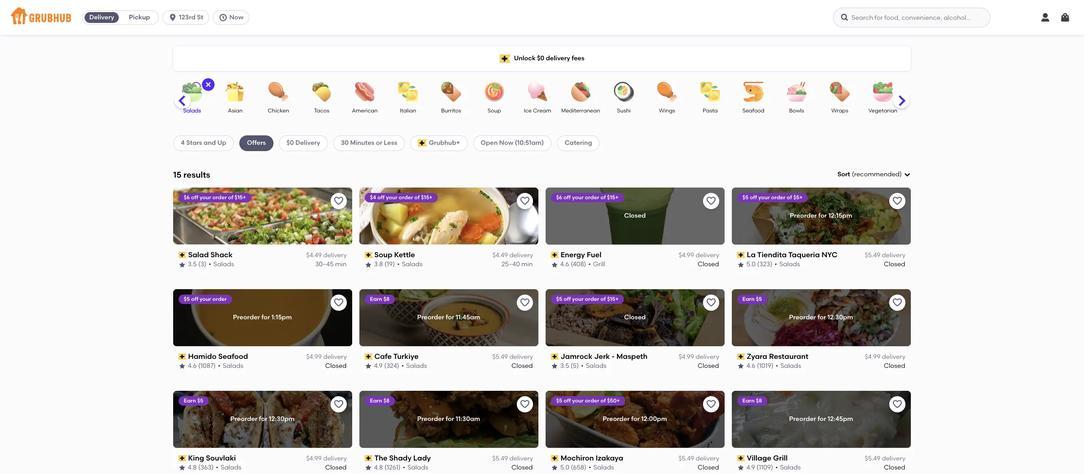 Task type: vqa. For each thing, say whether or not it's contained in the screenshot.
the (408)
yes



Task type: describe. For each thing, give the bounding box(es) containing it.
(408)
[[571, 261, 587, 268]]

$8 for the
[[384, 398, 390, 404]]

save this restaurant button for energy fuel
[[703, 193, 719, 209]]

cafe turkiye
[[375, 352, 419, 361]]

30 minutes or less
[[341, 139, 397, 147]]

$5 off your order of $15+
[[557, 296, 619, 302]]

grill for • grill
[[594, 261, 606, 268]]

4.8 for the shady lady
[[374, 464, 383, 472]]

village
[[747, 454, 772, 462]]

ice cream image
[[522, 82, 553, 102]]

salads for the shady lady
[[408, 464, 428, 472]]

soup kettle logo image
[[360, 188, 539, 245]]

preorder for 1:15pm
[[233, 314, 292, 321]]

salads for jamrock jerk - maspeth
[[586, 362, 607, 370]]

off for hamido
[[191, 296, 199, 302]]

your for salad
[[200, 194, 211, 201]]

earn for village grill
[[743, 398, 755, 404]]

• salads for seafood
[[218, 362, 244, 370]]

3.5 (5)
[[561, 362, 579, 370]]

off for salad
[[191, 194, 199, 201]]

(658)
[[571, 464, 587, 472]]

cream
[[533, 108, 551, 114]]

• salads for turkiye
[[402, 362, 427, 370]]

123rd st
[[179, 13, 203, 21]]

$6 for energy fuel
[[557, 194, 563, 201]]

subscription pass image for soup kettle
[[365, 252, 373, 258]]

wings image
[[652, 82, 683, 102]]

subscription pass image for salad shack
[[179, 252, 187, 258]]

preorder for 12:00pm
[[603, 415, 667, 423]]

preorder for 11:30am
[[418, 415, 481, 423]]

1 vertical spatial delivery
[[295, 139, 320, 147]]

order for seafood
[[213, 296, 227, 302]]

subscription pass image for jamrock jerk - maspeth
[[551, 354, 559, 360]]

save this restaurant button for the shady lady
[[517, 396, 533, 412]]

(19)
[[385, 261, 395, 268]]

(5)
[[571, 362, 579, 370]]

unlock
[[514, 54, 536, 62]]

american
[[352, 108, 378, 114]]

salad shack
[[188, 251, 233, 259]]

earn for zyara restaurant
[[743, 296, 755, 302]]

star icon image for la tiendita taqueria nyc
[[737, 261, 745, 268]]

shady
[[390, 454, 412, 462]]

earn $8 for village
[[743, 398, 762, 404]]

preorder for souvlaki
[[231, 415, 258, 423]]

zyara restaurant
[[747, 352, 809, 361]]

order for jerk
[[585, 296, 600, 302]]

subscription pass image for zyara restaurant
[[737, 354, 745, 360]]

(1087)
[[198, 362, 216, 370]]

vegetarian
[[869, 108, 898, 114]]

la tiendita taqueria nyc
[[747, 251, 838, 259]]

closed for king souvlaki
[[326, 464, 347, 472]]

of for izakaya
[[601, 398, 606, 404]]

energy fuel
[[561, 251, 602, 259]]

vegetarian image
[[868, 82, 899, 102]]

your for la
[[759, 194, 770, 201]]

soup for soup kettle
[[375, 251, 393, 259]]

maspeth
[[617, 352, 648, 361]]

subscription pass image for cafe turkiye
[[365, 354, 373, 360]]

salads image
[[176, 82, 208, 102]]

bowls image
[[781, 82, 813, 102]]

save this restaurant button for hamido seafood
[[331, 295, 347, 311]]

1 horizontal spatial seafood
[[743, 108, 765, 114]]

Search for food, convenience, alcohol... search field
[[833, 8, 991, 27]]

12:30pm for king souvlaki
[[269, 415, 295, 423]]

$50+
[[608, 398, 620, 404]]

$4.99 for hamido seafood
[[306, 353, 322, 361]]

delivery inside button
[[89, 13, 114, 21]]

preorder for 11:45am
[[418, 314, 481, 321]]

• grill
[[589, 261, 606, 268]]

earn for the shady lady
[[370, 398, 382, 404]]

1 vertical spatial seafood
[[219, 352, 248, 361]]

save this restaurant image for king souvlaki
[[333, 399, 344, 410]]

save this restaurant button for zyara restaurant
[[890, 295, 906, 311]]

salads for la tiendita taqueria nyc
[[780, 261, 800, 268]]

salads for mochiron izakaya
[[594, 464, 614, 472]]

$5 off your order of $50+
[[557, 398, 620, 404]]

$6 for salad shack
[[184, 194, 190, 201]]

• for souvlaki
[[216, 464, 219, 472]]

star icon image for jamrock jerk - maspeth
[[551, 363, 558, 370]]

closed for mochiron izakaya
[[698, 464, 719, 472]]

delivery for zyara restaurant
[[882, 353, 906, 361]]

hamido seafood
[[188, 352, 248, 361]]

subscription pass image for mochiron izakaya
[[551, 455, 559, 462]]

(10:51am)
[[515, 139, 544, 147]]

american image
[[349, 82, 381, 102]]

ice cream
[[524, 108, 551, 114]]

tacos image
[[306, 82, 337, 102]]

your for soup
[[386, 194, 398, 201]]

$5 for mochiron izakaya
[[557, 398, 563, 404]]

$5.49 for la tiendita taqueria nyc
[[865, 252, 881, 259]]

fees
[[572, 54, 585, 62]]

energy
[[561, 251, 585, 259]]

)
[[900, 171, 902, 178]]

jamrock jerk - maspeth
[[561, 352, 648, 361]]

bowls
[[789, 108, 804, 114]]

5.0 for la tiendita taqueria nyc
[[747, 261, 756, 268]]

-
[[612, 352, 615, 361]]

1:15pm
[[272, 314, 292, 321]]

open
[[481, 139, 498, 147]]

jerk
[[595, 352, 610, 361]]

save this restaurant button for mochiron izakaya
[[703, 396, 719, 412]]

star icon image for soup kettle
[[365, 261, 372, 268]]

for for la tiendita taqueria nyc
[[819, 212, 827, 220]]

off for soup
[[378, 194, 385, 201]]

king souvlaki
[[188, 454, 236, 462]]

$4.99 delivery for energy fuel
[[679, 252, 719, 259]]

123rd
[[179, 13, 196, 21]]

$5 for jamrock jerk - maspeth
[[557, 296, 563, 302]]

salad
[[188, 251, 209, 259]]

the
[[375, 454, 388, 462]]

11:45am
[[456, 314, 481, 321]]

soup image
[[479, 82, 510, 102]]

$5.49 delivery for the shady lady
[[492, 455, 533, 462]]

1 vertical spatial $0
[[287, 139, 294, 147]]

for for king souvlaki
[[259, 415, 268, 423]]

4.6 (408)
[[561, 261, 587, 268]]

zyara
[[747, 352, 768, 361]]

wings
[[659, 108, 675, 114]]

soup kettle
[[375, 251, 415, 259]]

for for the shady lady
[[446, 415, 455, 423]]

• for shady
[[403, 464, 406, 472]]

$15+ for fuel
[[607, 194, 619, 201]]

• for izakaya
[[589, 464, 592, 472]]

your for jamrock
[[572, 296, 584, 302]]

unlock $0 delivery fees
[[514, 54, 585, 62]]

earn for king souvlaki
[[184, 398, 196, 404]]

star icon image for king souvlaki
[[179, 464, 186, 472]]

4.6 for zyara restaurant
[[747, 362, 756, 370]]

3.5 (3)
[[188, 261, 207, 268]]

chicken image
[[263, 82, 294, 102]]

for for village grill
[[818, 415, 827, 423]]

st
[[197, 13, 203, 21]]

souvlaki
[[206, 454, 236, 462]]

recommended
[[854, 171, 900, 178]]

nyc
[[822, 251, 838, 259]]

3.8
[[374, 261, 383, 268]]

closed for the shady lady
[[512, 464, 533, 472]]

4.8 (363)
[[188, 464, 214, 472]]

grubhub+
[[429, 139, 460, 147]]

fuel
[[587, 251, 602, 259]]

$5.49 for the shady lady
[[492, 455, 508, 462]]

stars
[[186, 139, 202, 147]]

$4.49 for soup kettle
[[493, 252, 508, 259]]

$4.99 delivery for zyara restaurant
[[865, 353, 906, 361]]

burritos
[[441, 108, 461, 114]]

• for tiendita
[[775, 261, 778, 268]]

earn for cafe turkiye
[[370, 296, 382, 302]]

hamido
[[188, 352, 217, 361]]

(3)
[[199, 261, 207, 268]]

star icon image for mochiron izakaya
[[551, 464, 558, 472]]

your for hamido
[[200, 296, 211, 302]]

1 vertical spatial now
[[499, 139, 513, 147]]

save this restaurant button for jamrock jerk - maspeth
[[703, 295, 719, 311]]

$4.99 delivery for hamido seafood
[[306, 353, 347, 361]]

restaurant
[[769, 352, 809, 361]]

3.8 (19)
[[374, 261, 395, 268]]

(
[[852, 171, 854, 178]]

save this restaurant image for mochiron izakaya
[[706, 399, 717, 410]]

$4
[[370, 194, 376, 201]]

preorder for izakaya
[[603, 415, 630, 423]]

4
[[181, 139, 185, 147]]

$5.49 for cafe turkiye
[[492, 353, 508, 361]]

(324)
[[384, 362, 400, 370]]

• salads for jerk
[[581, 362, 607, 370]]

svg image for 123rd st
[[168, 13, 177, 22]]

save this restaurant image for cafe turkiye
[[520, 297, 530, 308]]

preorder for shady
[[418, 415, 445, 423]]



Task type: locate. For each thing, give the bounding box(es) containing it.
preorder for seafood
[[233, 314, 260, 321]]

jamrock
[[561, 352, 593, 361]]

(323)
[[758, 261, 773, 268]]

svg image for now
[[219, 13, 228, 22]]

1 vertical spatial grill
[[774, 454, 788, 462]]

salads down hamido seafood at bottom
[[223, 362, 244, 370]]

0 vertical spatial earn $5
[[743, 296, 762, 302]]

$5.49 delivery for cafe turkiye
[[492, 353, 533, 361]]

star icon image left 4.6 (408)
[[551, 261, 558, 268]]

grubhub plus flag logo image left "unlock"
[[500, 54, 511, 63]]

asian
[[228, 108, 243, 114]]

catering
[[565, 139, 592, 147]]

$4.49 delivery up 30–45
[[306, 252, 347, 259]]

1 $6 off your order of $15+ from the left
[[184, 194, 246, 201]]

grill down fuel
[[594, 261, 606, 268]]

4.9 (1109)
[[747, 464, 774, 472]]

• right (1109)
[[776, 464, 778, 472]]

• salads for shack
[[209, 261, 234, 268]]

• down turkiye
[[402, 362, 404, 370]]

results
[[183, 169, 210, 180]]

• down mochiron izakaya
[[589, 464, 592, 472]]

• salads for restaurant
[[776, 362, 802, 370]]

0 vertical spatial seafood
[[743, 108, 765, 114]]

$0 right offers in the top left of the page
[[287, 139, 294, 147]]

svg image inside field
[[904, 171, 911, 178]]

1 horizontal spatial $6 off your order of $15+
[[557, 194, 619, 201]]

save this restaurant button for soup kettle
[[517, 193, 533, 209]]

earn down 3.8
[[370, 296, 382, 302]]

star icon image left '4.9 (324)'
[[365, 363, 372, 370]]

0 horizontal spatial delivery
[[89, 13, 114, 21]]

0 vertical spatial 3.5
[[188, 261, 197, 268]]

$8 down 4.6 (1019)
[[756, 398, 762, 404]]

5.0 for mochiron izakaya
[[561, 464, 570, 472]]

delivery left 'pickup'
[[89, 13, 114, 21]]

• for restaurant
[[776, 362, 779, 370]]

4.6
[[561, 261, 570, 268], [188, 362, 197, 370], [747, 362, 756, 370]]

• down fuel
[[589, 261, 591, 268]]

0 vertical spatial soup
[[488, 108, 501, 114]]

$5.49 delivery
[[865, 252, 906, 259], [492, 353, 533, 361], [492, 455, 533, 462], [679, 455, 719, 462], [865, 455, 906, 462]]

12:15pm
[[829, 212, 853, 220]]

for for mochiron izakaya
[[632, 415, 640, 423]]

• salads down souvlaki
[[216, 464, 242, 472]]

0 horizontal spatial earn $5
[[184, 398, 204, 404]]

$6
[[184, 194, 190, 201], [557, 194, 563, 201]]

your
[[200, 194, 211, 201], [386, 194, 398, 201], [572, 194, 584, 201], [759, 194, 770, 201], [200, 296, 211, 302], [572, 296, 584, 302], [572, 398, 584, 404]]

1 horizontal spatial $0
[[537, 54, 545, 62]]

• for shack
[[209, 261, 211, 268]]

$5+
[[794, 194, 803, 201]]

earn $5 down "5.0 (323)"
[[743, 296, 762, 302]]

shack
[[211, 251, 233, 259]]

4.6 (1087)
[[188, 362, 216, 370]]

closed for village grill
[[884, 464, 906, 472]]

earn $8 down 4.6 (1019)
[[743, 398, 762, 404]]

1 horizontal spatial min
[[522, 261, 533, 268]]

4.6 down the zyara
[[747, 362, 756, 370]]

star icon image left "5.0 (323)"
[[737, 261, 745, 268]]

$15+ for jerk
[[608, 296, 619, 302]]

salads down the salads image
[[183, 108, 201, 114]]

subscription pass image left hamido
[[179, 354, 187, 360]]

• down zyara restaurant
[[776, 362, 779, 370]]

$4.49
[[306, 252, 322, 259], [493, 252, 508, 259]]

earn $5 for zyara
[[743, 296, 762, 302]]

star icon image for cafe turkiye
[[365, 363, 372, 370]]

0 horizontal spatial 4.6
[[188, 362, 197, 370]]

12:30pm for zyara restaurant
[[828, 314, 854, 321]]

• salads down turkiye
[[402, 362, 427, 370]]

1 horizontal spatial preorder for 12:30pm
[[790, 314, 854, 321]]

save this restaurant button for village grill
[[890, 396, 906, 412]]

svg image
[[1040, 12, 1051, 23], [168, 13, 177, 22], [219, 13, 228, 22]]

save this restaurant button for salad shack
[[331, 193, 347, 209]]

• down hamido seafood at bottom
[[218, 362, 221, 370]]

4.6 down the energy
[[561, 261, 570, 268]]

(1261)
[[385, 464, 401, 472]]

$4.99 for jamrock jerk - maspeth
[[679, 353, 694, 361]]

of for jerk
[[601, 296, 606, 302]]

4.8 down the
[[374, 464, 383, 472]]

3.5 left (5)
[[561, 362, 570, 370]]

$5.49 for mochiron izakaya
[[679, 455, 694, 462]]

$0 right "unlock"
[[537, 54, 545, 62]]

salads down kettle
[[402, 261, 423, 268]]

1 horizontal spatial 12:30pm
[[828, 314, 854, 321]]

closed for hamido seafood
[[326, 362, 347, 370]]

preorder
[[790, 212, 817, 220], [233, 314, 260, 321], [418, 314, 445, 321], [790, 314, 817, 321], [231, 415, 258, 423], [418, 415, 445, 423], [603, 415, 630, 423], [790, 415, 817, 423]]

1 horizontal spatial 4.8
[[374, 464, 383, 472]]

0 vertical spatial 4.9
[[374, 362, 383, 370]]

1 horizontal spatial $4.49
[[493, 252, 508, 259]]

30–45
[[315, 261, 334, 268]]

1 horizontal spatial earn $5
[[743, 296, 762, 302]]

now right the open
[[499, 139, 513, 147]]

0 vertical spatial preorder for 12:30pm
[[790, 314, 854, 321]]

2 min from the left
[[522, 261, 533, 268]]

0 vertical spatial 5.0
[[747, 261, 756, 268]]

mochiron izakaya
[[561, 454, 624, 462]]

now inside button
[[229, 13, 243, 21]]

1 horizontal spatial now
[[499, 139, 513, 147]]

5.0 left (658)
[[561, 464, 570, 472]]

4.9 for village grill
[[747, 464, 756, 472]]

earn $8
[[370, 296, 390, 302], [370, 398, 390, 404], [743, 398, 762, 404]]

11:30am
[[456, 415, 481, 423]]

tiendita
[[758, 251, 787, 259]]

2 $6 from the left
[[557, 194, 563, 201]]

order
[[213, 194, 227, 201], [399, 194, 413, 201], [585, 194, 600, 201], [772, 194, 786, 201], [213, 296, 227, 302], [585, 296, 600, 302], [585, 398, 600, 404]]

star icon image left 3.5 (3)
[[179, 261, 186, 268]]

of
[[228, 194, 234, 201], [415, 194, 420, 201], [601, 194, 606, 201], [787, 194, 793, 201], [601, 296, 606, 302], [601, 398, 606, 404]]

subscription pass image left the zyara
[[737, 354, 745, 360]]

25–40 min
[[502, 261, 533, 268]]

$8 down 3.8 (19) at the left bottom
[[384, 296, 390, 302]]

5.0
[[747, 261, 756, 268], [561, 464, 570, 472]]

subscription pass image left king
[[179, 455, 187, 462]]

preorder for 12:30pm for king souvlaki
[[231, 415, 295, 423]]

$4.99 delivery for jamrock jerk - maspeth
[[679, 353, 719, 361]]

salads down the shack
[[214, 261, 234, 268]]

$0
[[537, 54, 545, 62], [287, 139, 294, 147]]

4.8 down king
[[188, 464, 197, 472]]

la
[[747, 251, 756, 259]]

• salads down jerk
[[581, 362, 607, 370]]

$4.99 for zyara restaurant
[[865, 353, 881, 361]]

none field containing sort
[[838, 170, 911, 179]]

1 vertical spatial earn $5
[[184, 398, 204, 404]]

15 results
[[173, 169, 210, 180]]

star icon image left 4.8 (1261)
[[365, 464, 372, 472]]

15
[[173, 169, 182, 180]]

save this restaurant image for salad shack
[[333, 196, 344, 206]]

1 horizontal spatial 4.9
[[747, 464, 756, 472]]

star icon image left the 4.6 (1087)
[[179, 363, 186, 370]]

4.6 for energy fuel
[[561, 261, 570, 268]]

• salads down hamido seafood at bottom
[[218, 362, 244, 370]]

earn $5 down the 4.6 (1087)
[[184, 398, 204, 404]]

30
[[341, 139, 349, 147]]

chicken
[[268, 108, 289, 114]]

1 vertical spatial 4.9
[[747, 464, 756, 472]]

4.6 (1019)
[[747, 362, 774, 370]]

svg image inside 123rd st button
[[168, 13, 177, 22]]

1 min from the left
[[335, 261, 347, 268]]

• right (19)
[[397, 261, 400, 268]]

$4.99 delivery for king souvlaki
[[306, 455, 347, 462]]

2 horizontal spatial 4.6
[[747, 362, 756, 370]]

4.9 for cafe turkiye
[[374, 362, 383, 370]]

preorder for 12:45pm
[[790, 415, 854, 423]]

less
[[384, 139, 397, 147]]

salads for king souvlaki
[[221, 464, 242, 472]]

wraps image
[[824, 82, 856, 102]]

$4.99 for king souvlaki
[[306, 455, 322, 462]]

salads down jerk
[[586, 362, 607, 370]]

$5.49 delivery for mochiron izakaya
[[679, 455, 719, 462]]

0 horizontal spatial $4.49
[[306, 252, 322, 259]]

• down souvlaki
[[216, 464, 219, 472]]

preorder for restaurant
[[790, 314, 817, 321]]

0 horizontal spatial $6 off your order of $15+
[[184, 194, 246, 201]]

preorder for 12:30pm for zyara restaurant
[[790, 314, 854, 321]]

star icon image for salad shack
[[179, 261, 186, 268]]

for for hamido seafood
[[262, 314, 270, 321]]

preorder for 12:15pm
[[790, 212, 853, 220]]

2 $4.49 from the left
[[493, 252, 508, 259]]

1 vertical spatial soup
[[375, 251, 393, 259]]

1 $4.49 from the left
[[306, 252, 322, 259]]

save this restaurant image for energy fuel
[[706, 196, 717, 206]]

save this restaurant image for village grill
[[892, 399, 903, 410]]

(1109)
[[757, 464, 774, 472]]

• salads down village grill
[[776, 464, 801, 472]]

1 horizontal spatial svg image
[[219, 13, 228, 22]]

subscription pass image left soup kettle
[[365, 252, 373, 258]]

$4.99
[[679, 252, 694, 259], [306, 353, 322, 361], [679, 353, 694, 361], [865, 353, 881, 361], [306, 455, 322, 462]]

0 horizontal spatial $6
[[184, 194, 190, 201]]

italian
[[400, 108, 416, 114]]

$4.49 up 25–40
[[493, 252, 508, 259]]

$4.49 delivery up 25–40
[[493, 252, 533, 259]]

0 horizontal spatial svg image
[[168, 13, 177, 22]]

order for shack
[[213, 194, 227, 201]]

•
[[209, 261, 211, 268], [397, 261, 400, 268], [589, 261, 591, 268], [775, 261, 778, 268], [218, 362, 221, 370], [402, 362, 404, 370], [581, 362, 584, 370], [776, 362, 779, 370], [216, 464, 219, 472], [403, 464, 406, 472], [589, 464, 592, 472], [776, 464, 778, 472]]

grubhub plus flag logo image
[[500, 54, 511, 63], [418, 140, 427, 147]]

subscription pass image for la tiendita taqueria nyc
[[737, 252, 745, 258]]

delivery for mochiron izakaya
[[696, 455, 719, 462]]

seafood down seafood image
[[743, 108, 765, 114]]

subscription pass image left the salad
[[179, 252, 187, 258]]

$4.49 up 30–45
[[306, 252, 322, 259]]

3.5
[[188, 261, 197, 268], [561, 362, 570, 370]]

1 vertical spatial 12:30pm
[[269, 415, 295, 423]]

1 vertical spatial 5.0
[[561, 464, 570, 472]]

1 $6 from the left
[[184, 194, 190, 201]]

earn $8 down 3.8
[[370, 296, 390, 302]]

star icon image for zyara restaurant
[[737, 363, 745, 370]]

save this restaurant image for la tiendita taqueria nyc
[[892, 196, 903, 206]]

12:00pm
[[642, 415, 667, 423]]

grill right "village"
[[774, 454, 788, 462]]

$15+ for kettle
[[421, 194, 433, 201]]

mochiron
[[561, 454, 594, 462]]

subscription pass image
[[179, 252, 187, 258], [179, 354, 187, 360], [551, 354, 559, 360], [365, 455, 373, 462], [551, 455, 559, 462]]

salads down souvlaki
[[221, 464, 242, 472]]

for for cafe turkiye
[[446, 314, 455, 321]]

3.5 left (3)
[[188, 261, 197, 268]]

0 horizontal spatial $0
[[287, 139, 294, 147]]

and
[[204, 139, 216, 147]]

2 4.8 from the left
[[374, 464, 383, 472]]

4.9 down "village"
[[747, 464, 756, 472]]

0 horizontal spatial grill
[[594, 261, 606, 268]]

open now (10:51am)
[[481, 139, 544, 147]]

$5.49
[[865, 252, 881, 259], [492, 353, 508, 361], [492, 455, 508, 462], [679, 455, 694, 462], [865, 455, 881, 462]]

0 horizontal spatial 5.0
[[561, 464, 570, 472]]

• salads down lady
[[403, 464, 428, 472]]

star icon image
[[179, 261, 186, 268], [365, 261, 372, 268], [551, 261, 558, 268], [737, 261, 745, 268], [179, 363, 186, 370], [365, 363, 372, 370], [551, 363, 558, 370], [737, 363, 745, 370], [179, 464, 186, 472], [365, 464, 372, 472], [551, 464, 558, 472], [737, 464, 745, 472]]

italian image
[[392, 82, 424, 102]]

0 vertical spatial delivery
[[89, 13, 114, 21]]

0 vertical spatial grill
[[594, 261, 606, 268]]

0 vertical spatial $0
[[537, 54, 545, 62]]

min for shack
[[335, 261, 347, 268]]

off for jamrock
[[564, 296, 571, 302]]

sushi image
[[608, 82, 640, 102]]

• right (3)
[[209, 261, 211, 268]]

closed for energy fuel
[[698, 261, 719, 268]]

• salads down the shack
[[209, 261, 234, 268]]

earn $8 down '4.9 (324)'
[[370, 398, 390, 404]]

lady
[[414, 454, 431, 462]]

grubhub plus flag logo image left 'grubhub+'
[[418, 140, 427, 147]]

123rd st button
[[162, 10, 213, 25]]

0 horizontal spatial min
[[335, 261, 347, 268]]

$4 off your order of $15+
[[370, 194, 433, 201]]

earn down 4.6 (1019)
[[743, 398, 755, 404]]

burritos image
[[436, 82, 467, 102]]

earn down '4.9 (324)'
[[370, 398, 382, 404]]

• down the shady lady
[[403, 464, 406, 472]]

• salads
[[209, 261, 234, 268], [397, 261, 423, 268], [775, 261, 800, 268], [218, 362, 244, 370], [402, 362, 427, 370], [581, 362, 607, 370], [776, 362, 802, 370], [216, 464, 242, 472], [403, 464, 428, 472], [589, 464, 614, 472], [776, 464, 801, 472]]

1 horizontal spatial grill
[[774, 454, 788, 462]]

subscription pass image left cafe
[[365, 354, 373, 360]]

closed for jamrock jerk - maspeth
[[698, 362, 719, 370]]

cafe
[[375, 352, 392, 361]]

0 vertical spatial 12:30pm
[[828, 314, 854, 321]]

grill
[[594, 261, 606, 268], [774, 454, 788, 462]]

salads down izakaya
[[594, 464, 614, 472]]

village grill
[[747, 454, 788, 462]]

$15+ for shack
[[235, 194, 246, 201]]

salad shack logo image
[[173, 188, 352, 245]]

subscription pass image left the
[[365, 455, 373, 462]]

0 horizontal spatial preorder for 12:30pm
[[231, 415, 295, 423]]

2 $6 off your order of $15+ from the left
[[557, 194, 619, 201]]

(1019)
[[757, 362, 774, 370]]

subscription pass image for hamido seafood
[[179, 354, 187, 360]]

delivery for soup kettle
[[510, 252, 533, 259]]

1 horizontal spatial delivery
[[295, 139, 320, 147]]

for for zyara restaurant
[[818, 314, 827, 321]]

$4.49 for salad shack
[[306, 252, 322, 259]]

earn down the 4.6 (1087)
[[184, 398, 196, 404]]

star icon image left 4.9 (1109)
[[737, 464, 745, 472]]

sushi
[[617, 108, 631, 114]]

1 4.8 from the left
[[188, 464, 197, 472]]

• salads for izakaya
[[589, 464, 614, 472]]

now right st
[[229, 13, 243, 21]]

earn down "5.0 (323)"
[[743, 296, 755, 302]]

1 vertical spatial preorder for 12:30pm
[[231, 415, 295, 423]]

up
[[217, 139, 226, 147]]

1 horizontal spatial $4.49 delivery
[[493, 252, 533, 259]]

5.0 (658)
[[561, 464, 587, 472]]

salads
[[183, 108, 201, 114], [214, 261, 234, 268], [402, 261, 423, 268], [780, 261, 800, 268], [223, 362, 244, 370], [407, 362, 427, 370], [586, 362, 607, 370], [781, 362, 802, 370], [221, 464, 242, 472], [408, 464, 428, 472], [594, 464, 614, 472], [781, 464, 801, 472]]

• right (5)
[[581, 362, 584, 370]]

4.8 for king souvlaki
[[188, 464, 197, 472]]

off for mochiron
[[564, 398, 571, 404]]

earn $5
[[743, 296, 762, 302], [184, 398, 204, 404]]

izakaya
[[596, 454, 624, 462]]

None field
[[838, 170, 911, 179]]

subscription pass image left mochiron
[[551, 455, 559, 462]]

offers
[[247, 139, 266, 147]]

1 horizontal spatial grubhub plus flag logo image
[[500, 54, 511, 63]]

seafood
[[743, 108, 765, 114], [219, 352, 248, 361]]

tacos
[[314, 108, 329, 114]]

4.9 down cafe
[[374, 362, 383, 370]]

4 stars and up
[[181, 139, 226, 147]]

• for jerk
[[581, 362, 584, 370]]

closed for la tiendita taqueria nyc
[[884, 261, 906, 268]]

save this restaurant button for king souvlaki
[[331, 396, 347, 412]]

$5.49 delivery for la tiendita taqueria nyc
[[865, 252, 906, 259]]

seafood image
[[738, 82, 769, 102]]

salads down lady
[[408, 464, 428, 472]]

1 horizontal spatial 5.0
[[747, 261, 756, 268]]

seafood right hamido
[[219, 352, 248, 361]]

1 vertical spatial grubhub plus flag logo image
[[418, 140, 427, 147]]

0 horizontal spatial soup
[[375, 251, 393, 259]]

svg image
[[1060, 12, 1071, 23], [841, 13, 850, 22], [205, 81, 212, 88], [904, 171, 911, 178]]

star icon image left 3.8
[[365, 261, 372, 268]]

salads down village grill
[[781, 464, 801, 472]]

indian image
[[911, 82, 942, 102]]

star icon image left 4.8 (363)
[[179, 464, 186, 472]]

star icon image left 3.5 (5)
[[551, 363, 558, 370]]

1 horizontal spatial $6
[[557, 194, 563, 201]]

star icon image left 4.6 (1019)
[[737, 363, 745, 370]]

• down the tiendita
[[775, 261, 778, 268]]

pickup
[[129, 13, 150, 21]]

subscription pass image left la
[[737, 252, 745, 258]]

• salads for kettle
[[397, 261, 423, 268]]

min
[[335, 261, 347, 268], [522, 261, 533, 268]]

delivery down tacos in the top left of the page
[[295, 139, 320, 147]]

your for energy
[[572, 194, 584, 201]]

0 vertical spatial now
[[229, 13, 243, 21]]

save this restaurant button for cafe turkiye
[[517, 295, 533, 311]]

• for turkiye
[[402, 362, 404, 370]]

5.0 (323)
[[747, 261, 773, 268]]

delivery for energy fuel
[[696, 252, 719, 259]]

• salads down izakaya
[[589, 464, 614, 472]]

mediterranean
[[561, 108, 600, 114]]

salads for zyara restaurant
[[781, 362, 802, 370]]

$8 down '4.9 (324)'
[[384, 398, 390, 404]]

4.6 down hamido
[[188, 362, 197, 370]]

delivery for jamrock jerk - maspeth
[[696, 353, 719, 361]]

soup up 3.8 (19) at the left bottom
[[375, 251, 393, 259]]

subscription pass image
[[365, 252, 373, 258], [551, 252, 559, 258], [737, 252, 745, 258], [365, 354, 373, 360], [737, 354, 745, 360], [179, 455, 187, 462], [737, 455, 745, 462]]

mediterranean image
[[565, 82, 597, 102]]

of for shack
[[228, 194, 234, 201]]

0 horizontal spatial 4.9
[[374, 362, 383, 370]]

$4.99 delivery
[[679, 252, 719, 259], [306, 353, 347, 361], [679, 353, 719, 361], [865, 353, 906, 361], [306, 455, 347, 462]]

2 $4.49 delivery from the left
[[493, 252, 533, 259]]

soup down soup image
[[488, 108, 501, 114]]

save this restaurant button
[[331, 193, 347, 209], [517, 193, 533, 209], [703, 193, 719, 209], [890, 193, 906, 209], [331, 295, 347, 311], [517, 295, 533, 311], [703, 295, 719, 311], [890, 295, 906, 311], [331, 396, 347, 412], [517, 396, 533, 412], [703, 396, 719, 412], [890, 396, 906, 412]]

• salads down kettle
[[397, 261, 423, 268]]

1 horizontal spatial 4.6
[[561, 261, 570, 268]]

salads for cafe turkiye
[[407, 362, 427, 370]]

save this restaurant image
[[706, 196, 717, 206], [333, 297, 344, 308], [520, 297, 530, 308], [706, 297, 717, 308], [892, 297, 903, 308]]

• salads down restaurant
[[776, 362, 802, 370]]

0 horizontal spatial seafood
[[219, 352, 248, 361]]

star icon image left 5.0 (658)
[[551, 464, 558, 472]]

star icon image for hamido seafood
[[179, 363, 186, 370]]

subscription pass image left the energy
[[551, 252, 559, 258]]

2 horizontal spatial svg image
[[1040, 12, 1051, 23]]

0 horizontal spatial $4.49 delivery
[[306, 252, 347, 259]]

the shady lady
[[375, 454, 431, 462]]

salads down restaurant
[[781, 362, 802, 370]]

delivery button
[[83, 10, 121, 25]]

now
[[229, 13, 243, 21], [499, 139, 513, 147]]

asian image
[[220, 82, 251, 102]]

save this restaurant image
[[333, 196, 344, 206], [520, 196, 530, 206], [892, 196, 903, 206], [333, 399, 344, 410], [520, 399, 530, 410], [706, 399, 717, 410], [892, 399, 903, 410]]

0 horizontal spatial now
[[229, 13, 243, 21]]

min right 25–40
[[522, 261, 533, 268]]

pasta image
[[695, 82, 726, 102]]

0 horizontal spatial 3.5
[[188, 261, 197, 268]]

svg image inside now button
[[219, 13, 228, 22]]

minutes
[[350, 139, 375, 147]]

0 horizontal spatial grubhub plus flag logo image
[[418, 140, 427, 147]]

main navigation navigation
[[0, 0, 1084, 35]]

closed
[[625, 212, 646, 220], [698, 261, 719, 268], [884, 261, 906, 268], [625, 314, 646, 321], [326, 362, 347, 370], [512, 362, 533, 370], [698, 362, 719, 370], [884, 362, 906, 370], [326, 464, 347, 472], [512, 464, 533, 472], [698, 464, 719, 472], [884, 464, 906, 472]]

salads down turkiye
[[407, 362, 427, 370]]

0 horizontal spatial 12:30pm
[[269, 415, 295, 423]]

of for kettle
[[415, 194, 420, 201]]

1 vertical spatial 3.5
[[561, 362, 570, 370]]

1 horizontal spatial 3.5
[[561, 362, 570, 370]]

grubhub plus flag logo image for grubhub+
[[418, 140, 427, 147]]

1 $4.49 delivery from the left
[[306, 252, 347, 259]]

subscription pass image left "jamrock"
[[551, 354, 559, 360]]

• salads down la tiendita taqueria nyc
[[775, 261, 800, 268]]

$6 off your order of $15+
[[184, 194, 246, 201], [557, 194, 619, 201]]

0 vertical spatial grubhub plus flag logo image
[[500, 54, 511, 63]]

1 horizontal spatial soup
[[488, 108, 501, 114]]

0 horizontal spatial 4.8
[[188, 464, 197, 472]]

subscription pass image left "village"
[[737, 455, 745, 462]]

save this restaurant image for the shady lady
[[520, 399, 530, 410]]

grill for village grill
[[774, 454, 788, 462]]



